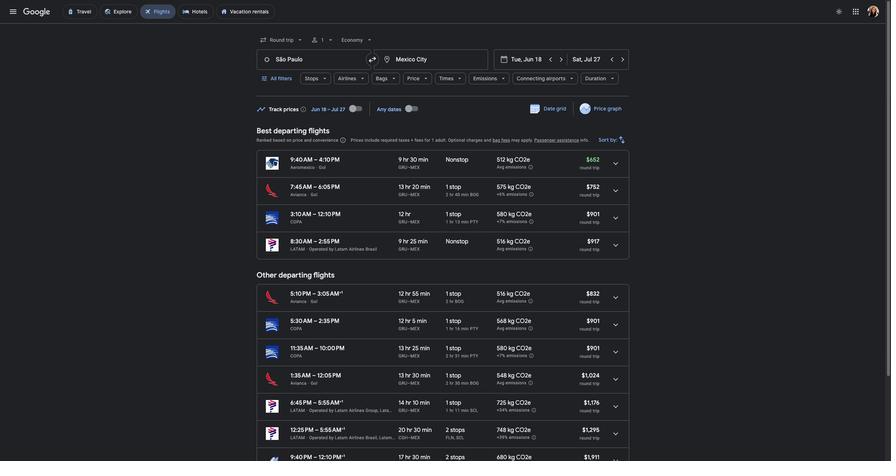 Task type: locate. For each thing, give the bounding box(es) containing it.
Arrival time: 12:10 PM on  Wednesday, June 19. text field
[[319, 454, 345, 462]]

Arrival time: 4:10 PM. text field
[[319, 156, 340, 164]]

learn more about tracked prices image
[[300, 106, 307, 113]]

layover (1 of 2) is a 1 hr 35 min layover at florianópolis international airport – hercílio luz in florianópolis. layover (2 of 2) is a 5 hr 9 min layover at arturo merino benitez international airport in santiago. element
[[446, 436, 493, 441]]

 image
[[308, 193, 309, 198], [307, 409, 308, 414], [307, 436, 308, 441]]

1 1 stop flight. element from the top
[[446, 184, 462, 192]]

1 carbon emissions estimate: 580 kilograms. +7% emissions. learn more about this emissions estimate image from the top
[[529, 219, 534, 225]]

leaves aeroporto internacional de são paulo-guarulhos at 5:30 am on tuesday, june 18 and arrives at mexico city international airport at 2:35 pm on tuesday, june 18. element
[[291, 318, 340, 325]]

leaves aeroporto internacional de são paulo-guarulhos at 3:10 am on tuesday, june 18 and arrives at mexico city international airport at 12:10 pm on tuesday, june 18. element
[[291, 211, 341, 218]]

total duration 13 hr 20 min. element
[[399, 184, 446, 192]]

main menu image
[[9, 7, 17, 16]]

Departure text field
[[512, 50, 545, 70]]

901 US dollars text field
[[587, 318, 600, 325]]

0 vertical spatial carbon emissions estimate: 580 kilograms. +7% emissions. learn more about this emissions estimate image
[[529, 219, 534, 225]]

1 stop flight. element for total duration 13 hr 30 min. element
[[446, 373, 462, 381]]

0 vertical spatial  image
[[307, 247, 308, 252]]

flight details. leaves aeroporto internacional de são paulo-guarulhos at 1:35 am on tuesday, june 18 and arrives at mexico city international airport at 12:05 pm on tuesday, june 18. image
[[607, 371, 625, 389]]

main content
[[257, 100, 629, 462]]

carbon emissions estimate: 580 kilograms. +7% emissions. learn more about this emissions estimate image down "carbon emissions estimate: 568 kilograms. average emissions. learn more about this emissions estimate" image
[[529, 354, 534, 359]]

1176 US dollars text field
[[584, 400, 600, 407]]

2 vertical spatial  image
[[307, 436, 308, 441]]

Where to? text field
[[374, 49, 488, 70]]

leaves viracopos international airport at 9:40 pm on tuesday, june 18 and arrives at mexico city international airport at 12:10 pm on wednesday, june 19. element
[[291, 454, 345, 462]]

1 nonstop flight. element from the top
[[446, 156, 469, 165]]

 image down departure time: 5:10 pm. text field on the left bottom of page
[[308, 300, 309, 305]]

 image down leaves aeroporto internacional de são paulo-guarulhos at 1:35 am on tuesday, june 18 and arrives at mexico city international airport at 12:05 pm on tuesday, june 18. element
[[308, 381, 309, 386]]

0 vertical spatial nonstop flight. element
[[446, 156, 469, 165]]

1295 US dollars text field
[[583, 427, 600, 435]]

5 1 stop flight. element from the top
[[446, 345, 462, 354]]

3 1 stop flight. element from the top
[[446, 291, 462, 299]]

carbon emissions estimate: 580 kilograms. +7% emissions. learn more about this emissions estimate image down carbon emissions estimate: 575 kilograms. +6% emissions. learn more about this emissions estimate icon
[[529, 219, 534, 225]]

1 vertical spatial 2 stops flight. element
[[446, 455, 465, 462]]

nonstop flight. element
[[446, 156, 469, 165], [446, 238, 469, 247]]

1 901 us dollars text field from the top
[[587, 211, 600, 218]]

1 vertical spatial  image
[[308, 300, 309, 305]]

901 us dollars text field left flight details. leaves aeroporto internacional de são paulo-guarulhos at 3:10 am on tuesday, june 18 and arrives at mexico city international airport at 12:10 pm on tuesday, june 18. image
[[587, 211, 600, 218]]

leaves aeroporto internacional de são paulo-guarulhos at 6:45 pm on tuesday, june 18 and arrives at mexico city international airport at 5:55 am on wednesday, june 19. element
[[291, 400, 343, 407]]

Departure time: 7:45 AM. text field
[[291, 184, 312, 191]]

1 vertical spatial carbon emissions estimate: 580 kilograms. +7% emissions. learn more about this emissions estimate image
[[529, 354, 534, 359]]

Arrival time: 12:10 PM. text field
[[318, 211, 341, 218]]

1 stop flight. element for total duration 13 hr 25 min. element
[[446, 345, 462, 354]]

1 stop flight. element for total duration 12 hr 55 min. element
[[446, 291, 462, 299]]

1 stop flight. element
[[446, 184, 462, 192], [446, 211, 462, 219], [446, 291, 462, 299], [446, 318, 462, 326], [446, 345, 462, 354], [446, 373, 462, 381], [446, 400, 462, 408]]

Where from? text field
[[257, 49, 371, 70]]

4 1 stop flight. element from the top
[[446, 318, 462, 326]]

 image down leaves aeroporto internacional de são paulo-guarulhos at 7:45 am on tuesday, june 18 and arrives at mexico city international airport at 6:05 pm on tuesday, june 18. "element"
[[308, 193, 309, 198]]

 image down departure time: 12:25 pm. text box
[[307, 436, 308, 441]]

 image for departure time: 7:45 am. text field
[[308, 193, 309, 198]]

2 carbon emissions estimate: 580 kilograms. +7% emissions. learn more about this emissions estimate image from the top
[[529, 354, 534, 359]]

flight details. leaves aeroporto internacional de são paulo-guarulhos at 11:35 am on tuesday, june 18 and arrives at mexico city international airport at 10:00 pm on tuesday, june 18. image
[[607, 344, 625, 361]]

752 US dollars text field
[[587, 184, 600, 191]]

total duration 12 hr. element
[[399, 211, 446, 219]]

2 vertical spatial  image
[[308, 381, 309, 386]]

find the best price region
[[257, 100, 629, 121]]

2 stops flight. element
[[446, 427, 465, 436], [446, 455, 465, 462]]

Arrival time: 10:00 PM. text field
[[320, 345, 345, 353]]

917 US dollars text field
[[588, 238, 600, 246]]

6 1 stop flight. element from the top
[[446, 373, 462, 381]]

901 US dollars text field
[[587, 211, 600, 218], [587, 345, 600, 353]]

None search field
[[257, 31, 629, 96]]

 image down 'departure time: 6:45 pm.' text field
[[307, 409, 308, 414]]

leaves são paulo/congonhas airport at 12:25 pm on tuesday, june 18 and arrives at mexico city international airport at 5:55 am on wednesday, june 19. element
[[291, 427, 345, 435]]

 image down departure time: 8:30 am. text box on the bottom left of the page
[[307, 247, 308, 252]]

carbon emissions estimate: 512 kilograms. average emissions. learn more about this emissions estimate image
[[528, 165, 533, 170]]

 image for 'departure time: 6:45 pm.' text field
[[307, 409, 308, 414]]

2 1 stop flight. element from the top
[[446, 211, 462, 219]]

flight details. leaves aeroporto internacional de são paulo-guarulhos at 7:45 am on tuesday, june 18 and arrives at mexico city international airport at 6:05 pm on tuesday, june 18. image
[[607, 182, 625, 200]]

Departure time: 9:40 AM. text field
[[291, 156, 313, 164]]

Arrival time: 3:05 AM on  Wednesday, June 19. text field
[[318, 290, 343, 298]]

1 vertical spatial nonstop flight. element
[[446, 238, 469, 247]]

carbon emissions estimate: 580 kilograms. +7% emissions. learn more about this emissions estimate image
[[529, 219, 534, 225], [529, 354, 534, 359]]

leaves aeroporto internacional de são paulo-guarulhos at 1:35 am on tuesday, june 18 and arrives at mexico city international airport at 12:05 pm on tuesday, june 18. element
[[291, 373, 341, 380]]

1 2 stops flight. element from the top
[[446, 427, 465, 436]]

7 1 stop flight. element from the top
[[446, 400, 462, 408]]

flight details. leaves aeroporto internacional de são paulo-guarulhos at 5:10 pm on tuesday, june 18 and arrives at mexico city international airport at 3:05 am on wednesday, june 19. image
[[607, 289, 625, 307]]

2 nonstop flight. element from the top
[[446, 238, 469, 247]]

carbon emissions estimate: 568 kilograms. average emissions. learn more about this emissions estimate image
[[528, 326, 533, 332]]

Departure time: 3:10 AM. text field
[[291, 211, 312, 218]]

 image for departure time: 5:10 pm. text field on the left bottom of page
[[308, 300, 309, 305]]

Departure time: 8:30 AM. text field
[[291, 238, 312, 246]]

832 US dollars text field
[[587, 291, 600, 298]]

 image for departure time: 8:30 am. text box on the bottom left of the page
[[307, 247, 308, 252]]

Arrival time: 2:55 PM. text field
[[319, 238, 340, 246]]

flight details. leaves aeroporto internacional de são paulo-guarulhos at 8:30 am on tuesday, june 18 and arrives at mexico city international airport at 2:55 pm on tuesday, june 18. image
[[607, 237, 625, 254]]

leaves aeroporto internacional de são paulo-guarulhos at 7:45 am on tuesday, june 18 and arrives at mexico city international airport at 6:05 pm on tuesday, june 18. element
[[291, 184, 340, 191]]

nonstop flight. element for total duration 9 hr 25 min. element
[[446, 238, 469, 247]]

leaves aeroporto internacional de são paulo-guarulhos at 11:35 am on tuesday, june 18 and arrives at mexico city international airport at 10:00 pm on tuesday, june 18. element
[[291, 345, 345, 353]]

1 vertical spatial  image
[[307, 409, 308, 414]]

0 vertical spatial 2 stops flight. element
[[446, 427, 465, 436]]

Departure time: 11:35 AM. text field
[[291, 345, 313, 353]]

Arrival time: 5:55 AM on  Wednesday, June 19. text field
[[318, 400, 343, 407]]

1911 US dollars text field
[[585, 455, 600, 462]]

 image
[[307, 247, 308, 252], [308, 300, 309, 305], [308, 381, 309, 386]]

loading results progress bar
[[0, 23, 886, 25]]

None field
[[257, 31, 307, 49], [339, 31, 376, 49], [257, 31, 307, 49], [339, 31, 376, 49]]

1 vertical spatial 901 us dollars text field
[[587, 345, 600, 353]]

0 vertical spatial  image
[[308, 193, 309, 198]]

carbon emissions estimate: 725 kilograms. +34% emissions. learn more about this emissions estimate image
[[532, 408, 537, 413]]

carbon emissions estimate: 548 kilograms. average emissions. learn more about this emissions estimate image
[[528, 381, 533, 386]]

leaves aeroporto internacional de são paulo-guarulhos at 9:40 am on tuesday, june 18 and arrives at mexico city international airport at 4:10 pm on tuesday, june 18. element
[[291, 156, 340, 164]]

2 901 us dollars text field from the top
[[587, 345, 600, 353]]

0 vertical spatial 901 us dollars text field
[[587, 211, 600, 218]]

total duration 20 hr 30 min. element
[[399, 427, 446, 436]]

901 us dollars text field left flight details. leaves aeroporto internacional de são paulo-guarulhos at 11:35 am on tuesday, june 18 and arrives at mexico city international airport at 10:00 pm on tuesday, june 18. icon
[[587, 345, 600, 353]]



Task type: describe. For each thing, give the bounding box(es) containing it.
carbon emissions estimate: 516 kilograms. average emissions. learn more about this emissions estimate image
[[528, 247, 533, 252]]

total duration 13 hr 25 min. element
[[399, 345, 446, 354]]

leaves aeroporto internacional de são paulo-guarulhos at 5:10 pm on tuesday, june 18 and arrives at mexico city international airport at 3:05 am on wednesday, june 19. element
[[291, 290, 343, 298]]

Departure time: 6:45 PM. text field
[[291, 400, 312, 407]]

901 us dollars text field for flight details. leaves aeroporto internacional de são paulo-guarulhos at 3:10 am on tuesday, june 18 and arrives at mexico city international airport at 12:10 pm on tuesday, june 18. image
[[587, 211, 600, 218]]

swap origin and destination. image
[[368, 55, 377, 64]]

total duration 17 hr 30 min. element
[[399, 455, 446, 462]]

total duration 14 hr 10 min. element
[[399, 400, 446, 408]]

total duration 12 hr 5 min. element
[[399, 318, 446, 326]]

Departure time: 5:10 PM. text field
[[291, 291, 311, 298]]

Departure time: 5:30 AM. text field
[[291, 318, 312, 325]]

Departure time: 12:25 PM. text field
[[291, 427, 314, 435]]

flight details. leaves aeroporto internacional de são paulo-guarulhos at 9:40 am on tuesday, june 18 and arrives at mexico city international airport at 4:10 pm on tuesday, june 18. image
[[607, 155, 625, 173]]

total duration 9 hr 25 min. element
[[399, 238, 446, 247]]

Arrival time: 5:55 AM on  Wednesday, June 19. text field
[[320, 427, 345, 435]]

flight details. leaves aeroporto internacional de são paulo-guarulhos at 5:30 am on tuesday, june 18 and arrives at mexico city international airport at 2:35 pm on tuesday, june 18. image
[[607, 317, 625, 334]]

2 2 stops flight. element from the top
[[446, 455, 465, 462]]

total duration 9 hr 30 min. element
[[399, 156, 446, 165]]

Departure time: 1:35 AM. text field
[[291, 373, 311, 380]]

learn more about ranking image
[[340, 137, 347, 144]]

Arrival time: 2:35 PM. text field
[[319, 318, 340, 325]]

total duration 12 hr 55 min. element
[[399, 291, 446, 299]]

1024 US dollars text field
[[582, 373, 600, 380]]

leaves aeroporto internacional de são paulo-guarulhos at 8:30 am on tuesday, june 18 and arrives at mexico city international airport at 2:55 pm on tuesday, june 18. element
[[291, 238, 340, 246]]

nonstop flight. element for total duration 9 hr 30 min. element
[[446, 156, 469, 165]]

1 stop flight. element for total duration 12 hr. element
[[446, 211, 462, 219]]

carbon emissions estimate: 575 kilograms. +6% emissions. learn more about this emissions estimate image
[[529, 192, 534, 197]]

901 us dollars text field for flight details. leaves aeroporto internacional de são paulo-guarulhos at 11:35 am on tuesday, june 18 and arrives at mexico city international airport at 10:00 pm on tuesday, june 18. icon
[[587, 345, 600, 353]]

652 US dollars text field
[[587, 156, 600, 164]]

flight details. leaves viracopos international airport at 9:40 pm on tuesday, june 18 and arrives at mexico city international airport at 12:10 pm on wednesday, june 19. image
[[607, 453, 625, 462]]

 image for departure time: 1:35 am. text box
[[308, 381, 309, 386]]

flight details. leaves são paulo/congonhas airport at 12:25 pm on tuesday, june 18 and arrives at mexico city international airport at 5:55 am on wednesday, june 19. image
[[607, 426, 625, 443]]

1 stop flight. element for total duration 14 hr 10 min. element
[[446, 400, 462, 408]]

flight details. leaves aeroporto internacional de são paulo-guarulhos at 6:45 pm on tuesday, june 18 and arrives at mexico city international airport at 5:55 am on wednesday, june 19. image
[[607, 399, 625, 416]]

 image for departure time: 12:25 pm. text box
[[307, 436, 308, 441]]

carbon emissions estimate: 516 kilograms. average emissions. learn more about this emissions estimate image
[[528, 299, 533, 304]]

Departure time: 9:40 PM. text field
[[291, 455, 312, 462]]

flight details. leaves aeroporto internacional de são paulo-guarulhos at 3:10 am on tuesday, june 18 and arrives at mexico city international airport at 12:10 pm on tuesday, june 18. image
[[607, 210, 625, 227]]

1 stop flight. element for total duration 12 hr 5 min. element
[[446, 318, 462, 326]]

change appearance image
[[831, 3, 848, 20]]

carbon emissions estimate: 580 kilograms. +7% emissions. learn more about this emissions estimate image for the carbon emissions estimate: 548 kilograms. average emissions. learn more about this emissions estimate image
[[529, 354, 534, 359]]

Arrival time: 6:05 PM. text field
[[319, 184, 340, 191]]

carbon emissions estimate: 580 kilograms. +7% emissions. learn more about this emissions estimate image for carbon emissions estimate: 516 kilograms. average emissions. learn more about this emissions estimate icon
[[529, 219, 534, 225]]

Return text field
[[573, 50, 606, 70]]

carbon emissions estimate: 748 kilograms. +39% emissions. learn more about this emissions estimate image
[[532, 436, 537, 441]]

total duration 13 hr 30 min. element
[[399, 373, 446, 381]]

1 stop flight. element for total duration 13 hr 20 min. element on the top of the page
[[446, 184, 462, 192]]

Arrival time: 12:05 PM. text field
[[317, 373, 341, 380]]



Task type: vqa. For each thing, say whether or not it's contained in the screenshot.
Flight Details. Leaves Aeroporto Internacional De São Paulo-Guarulhos At 7:45 Am On Tuesday, June 18 And Arrives At Mexico City International Airport At 6:05 Pm On Tuesday, June 18. icon
yes



